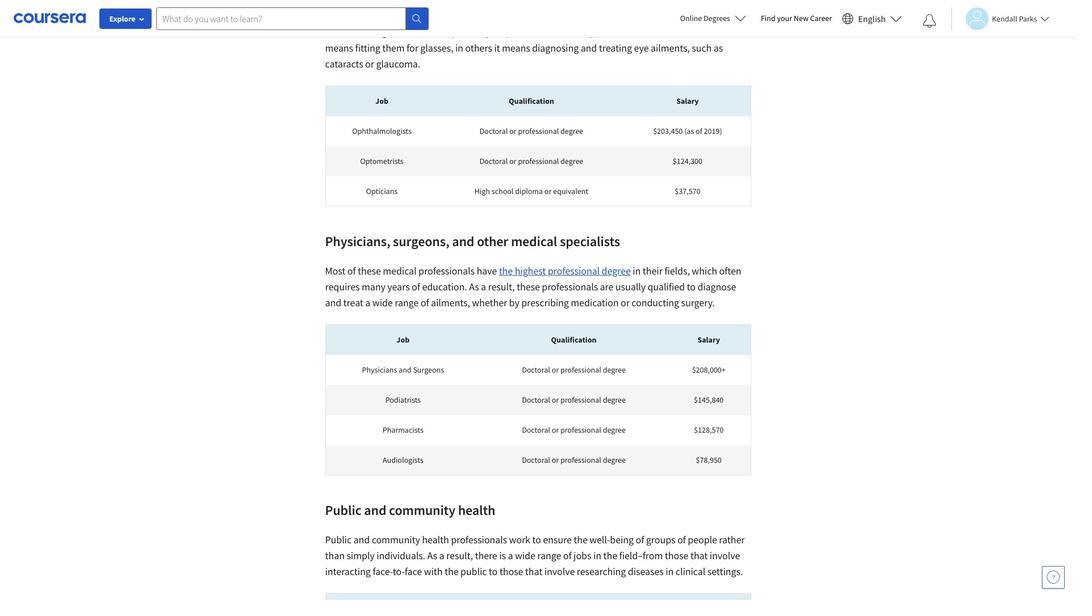 Task type: describe. For each thing, give the bounding box(es) containing it.
than
[[325, 550, 345, 563]]

rather
[[719, 534, 745, 547]]

health.
[[602, 26, 631, 39]]

to-
[[393, 566, 405, 579]]

most of these medical professionals have the highest professional degree
[[325, 265, 631, 278]]

groups
[[646, 534, 676, 547]]

researching
[[577, 566, 626, 579]]

settings.
[[708, 566, 743, 579]]

wide inside public and community health professionals work to ensure the well-being of groups of people rather than simply individuals. as a result, there is a wide range of jobs in the field–from those that involve interacting face-to-face with the public to those that involve researching diseases in clinical settings.
[[515, 550, 535, 563]]

treat
[[343, 296, 363, 310]]

medication
[[571, 296, 619, 310]]

in down the optometry
[[455, 41, 463, 55]]

degrees
[[704, 13, 730, 23]]

those
[[325, 26, 351, 39]]

degree for $124,300
[[561, 156, 583, 166]]

help center image
[[1047, 571, 1060, 585]]

0 vertical spatial others
[[513, 26, 540, 39]]

parks
[[1019, 13, 1037, 24]]

range inside in their fields, which often requires many years of education. as a result, these professionals are usually qualified to diagnose and treat a wide range of ailments, whether by prescribing medication or conducting surgery.
[[395, 296, 419, 310]]

ensure
[[543, 534, 572, 547]]

professionals for have
[[419, 265, 475, 278]]

find
[[761, 13, 776, 23]]

fitting
[[355, 41, 380, 55]]

online degrees button
[[671, 6, 755, 31]]

community for public and community health professionals work to ensure the well-being of groups of people rather than simply individuals. as a result, there is a wide range of jobs in the field–from those that involve interacting face-to-face with the public to those that involve researching diseases in clinical settings.
[[372, 534, 420, 547]]

while
[[633, 26, 656, 39]]

1 vertical spatial eye
[[634, 41, 649, 55]]

doctoral or professional degree for $208,000+
[[522, 365, 626, 375]]

doctoral for pharmacists
[[522, 425, 550, 436]]

degree for $145,840
[[603, 395, 626, 406]]

as
[[714, 41, 723, 55]]

1 horizontal spatial medical
[[511, 233, 557, 250]]

public and community health
[[325, 502, 498, 520]]

field–from
[[619, 550, 663, 563]]

most
[[325, 265, 345, 278]]

optometrists
[[360, 156, 404, 166]]

work
[[509, 534, 530, 547]]

(as
[[684, 126, 694, 136]]

professional for $128,570
[[561, 425, 601, 436]]

some
[[668, 26, 692, 39]]

1 horizontal spatial to
[[532, 534, 541, 547]]

show notifications image
[[923, 14, 937, 28]]

english
[[858, 13, 886, 24]]

salary for $208,000+
[[698, 335, 720, 345]]

explore
[[109, 14, 135, 24]]

2019)
[[704, 126, 722, 136]]

are
[[600, 281, 614, 294]]

equivalent
[[553, 186, 588, 196]]

being
[[610, 534, 634, 547]]

simply
[[347, 550, 375, 563]]

it
[[494, 41, 500, 55]]

prescribing
[[521, 296, 569, 310]]

cataracts
[[325, 57, 363, 70]]

$203,450
[[653, 126, 683, 136]]

audiologists
[[383, 455, 423, 466]]

$128,570
[[694, 425, 724, 436]]

1 vertical spatial those
[[500, 566, 523, 579]]

face-
[[373, 566, 393, 579]]

help
[[493, 26, 511, 39]]

qualification for professional
[[551, 335, 597, 345]]

glaucoma.
[[376, 57, 420, 70]]

professional for $203,450  (as of 2019)
[[518, 126, 559, 136]]

$124,300
[[673, 156, 703, 166]]

individuals.
[[377, 550, 425, 563]]

community for public and community health
[[389, 502, 455, 520]]

other
[[477, 233, 508, 250]]

professionals inside in their fields, which often requires many years of education. as a result, these professionals are usually qualified to diagnose and treat a wide range of ailments, whether by prescribing medication or conducting surgery.
[[542, 281, 598, 294]]

$203,450  (as of 2019)
[[653, 126, 722, 136]]

pharmacists
[[383, 425, 424, 436]]

people
[[688, 534, 717, 547]]

the left public
[[445, 566, 459, 579]]

0 vertical spatial these
[[358, 265, 381, 278]]

face
[[405, 566, 422, 579]]

$37,570
[[675, 186, 701, 196]]

and inside those working in the field of optometry help others with their eye health. while in some cases this means fitting them for glasses, in others it means diagnosing and treating eye ailments, such as cataracts or glaucoma.
[[581, 41, 597, 55]]

which
[[692, 265, 717, 278]]

$78,950
[[696, 455, 722, 466]]

new
[[794, 13, 809, 23]]

often
[[719, 265, 742, 278]]

qualification for diploma
[[509, 96, 554, 106]]

online degrees
[[680, 13, 730, 23]]

diploma
[[515, 186, 543, 196]]

these inside in their fields, which often requires many years of education. as a result, these professionals are usually qualified to diagnose and treat a wide range of ailments, whether by prescribing medication or conducting surgery.
[[517, 281, 540, 294]]

1 vertical spatial that
[[525, 566, 543, 579]]

in right jobs
[[593, 550, 601, 563]]

the up "researching"
[[603, 550, 617, 563]]

with inside public and community health professionals work to ensure the well-being of groups of people rather than simply individuals. as a result, there is a wide range of jobs in the field–from those that involve interacting face-to-face with the public to those that involve researching diseases in clinical settings.
[[424, 566, 443, 579]]

school
[[492, 186, 514, 196]]

0 horizontal spatial to
[[489, 566, 498, 579]]

field
[[415, 26, 434, 39]]

with inside those working in the field of optometry help others with their eye health. while in some cases this means fitting them for glasses, in others it means diagnosing and treating eye ailments, such as cataracts or glaucoma.
[[542, 26, 561, 39]]

in left clinical
[[666, 566, 674, 579]]

range inside public and community health professionals work to ensure the well-being of groups of people rather than simply individuals. as a result, there is a wide range of jobs in the field–from those that involve interacting face-to-face with the public to those that involve researching diseases in clinical settings.
[[537, 550, 561, 563]]

of inside those working in the field of optometry help others with their eye health. while in some cases this means fitting them for glasses, in others it means diagnosing and treating eye ailments, such as cataracts or glaucoma.
[[436, 26, 444, 39]]

a right individuals. on the bottom
[[439, 550, 444, 563]]

doctoral for physicians and surgeons
[[522, 365, 550, 375]]

education.
[[422, 281, 467, 294]]

0 vertical spatial those
[[665, 550, 689, 563]]

physicians,
[[325, 233, 390, 250]]

cases
[[694, 26, 717, 39]]

glasses,
[[420, 41, 453, 55]]

usually
[[616, 281, 646, 294]]

or for pharmacists
[[552, 425, 559, 436]]

professional for $124,300
[[518, 156, 559, 166]]

high school diploma or equivalent
[[475, 186, 588, 196]]

a right treat
[[365, 296, 370, 310]]

many
[[362, 281, 386, 294]]

diagnose
[[698, 281, 736, 294]]

such
[[692, 41, 712, 55]]

them
[[382, 41, 405, 55]]

in up them
[[389, 26, 397, 39]]

doctoral or professional degree for $145,840
[[522, 395, 626, 406]]

diagnosing
[[532, 41, 579, 55]]

1 means from the left
[[325, 41, 353, 55]]

explore button
[[99, 9, 152, 29]]

have
[[477, 265, 497, 278]]

health for public and community health
[[458, 502, 495, 520]]



Task type: locate. For each thing, give the bounding box(es) containing it.
1 horizontal spatial their
[[643, 265, 663, 278]]

their inside in their fields, which often requires many years of education. as a result, these professionals are usually qualified to diagnose and treat a wide range of ailments, whether by prescribing medication or conducting surgery.
[[643, 265, 663, 278]]

1 vertical spatial salary
[[698, 335, 720, 345]]

that down people
[[691, 550, 708, 563]]

1 vertical spatial range
[[537, 550, 561, 563]]

1 vertical spatial job
[[397, 335, 410, 345]]

that
[[691, 550, 708, 563], [525, 566, 543, 579]]

the inside those working in the field of optometry help others with their eye health. while in some cases this means fitting them for glasses, in others it means diagnosing and treating eye ailments, such as cataracts or glaucoma.
[[399, 26, 413, 39]]

health for public and community health professionals work to ensure the well-being of groups of people rather than simply individuals. as a result, there is a wide range of jobs in the field–from those that involve interacting face-to-face with the public to those that involve researching diseases in clinical settings.
[[422, 534, 449, 547]]

salary up $203,450  (as of 2019)
[[677, 96, 699, 106]]

1 vertical spatial to
[[532, 534, 541, 547]]

salary for $203,450  (as of 2019)
[[677, 96, 699, 106]]

1 vertical spatial wide
[[515, 550, 535, 563]]

1 horizontal spatial these
[[517, 281, 540, 294]]

involve up settings.
[[710, 550, 740, 563]]

professionals down the highest professional degree link on the top
[[542, 281, 598, 294]]

1 horizontal spatial with
[[542, 26, 561, 39]]

a right is at the bottom left
[[508, 550, 513, 563]]

or for ophthalmologists
[[509, 126, 517, 136]]

with up diagnosing
[[542, 26, 561, 39]]

as
[[469, 281, 479, 294], [427, 550, 437, 563]]

community
[[389, 502, 455, 520], [372, 534, 420, 547]]

whether
[[472, 296, 507, 310]]

0 vertical spatial result,
[[488, 281, 515, 294]]

conducting
[[632, 296, 679, 310]]

job up physicians and surgeons
[[397, 335, 410, 345]]

1 vertical spatial with
[[424, 566, 443, 579]]

0 vertical spatial qualification
[[509, 96, 554, 106]]

1 horizontal spatial wide
[[515, 550, 535, 563]]

a down 'have' on the top left of the page
[[481, 281, 486, 294]]

working
[[353, 26, 387, 39]]

to right work
[[532, 534, 541, 547]]

professionals up there
[[451, 534, 507, 547]]

degree
[[561, 126, 583, 136], [561, 156, 583, 166], [602, 265, 631, 278], [603, 365, 626, 375], [603, 395, 626, 406], [603, 425, 626, 436], [603, 455, 626, 466]]

wide inside in their fields, which often requires many years of education. as a result, these professionals are usually qualified to diagnose and treat a wide range of ailments, whether by prescribing medication or conducting surgery.
[[372, 296, 393, 310]]

professional for $208,000+
[[561, 365, 601, 375]]

1 horizontal spatial that
[[691, 550, 708, 563]]

involve down jobs
[[545, 566, 575, 579]]

those working in the field of optometry help others with their eye health. while in some cases this means fitting them for glasses, in others it means diagnosing and treating eye ailments, such as cataracts or glaucoma.
[[325, 26, 734, 70]]

0 vertical spatial salary
[[677, 96, 699, 106]]

0 vertical spatial wide
[[372, 296, 393, 310]]

1 vertical spatial result,
[[446, 550, 473, 563]]

a
[[481, 281, 486, 294], [365, 296, 370, 310], [439, 550, 444, 563], [508, 550, 513, 563]]

degree for $208,000+
[[603, 365, 626, 375]]

doctoral for podiatrists
[[522, 395, 550, 406]]

specialists
[[560, 233, 620, 250]]

in
[[389, 26, 397, 39], [658, 26, 666, 39], [455, 41, 463, 55], [633, 265, 641, 278], [593, 550, 601, 563], [666, 566, 674, 579]]

professionals inside public and community health professionals work to ensure the well-being of groups of people rather than simply individuals. as a result, there is a wide range of jobs in the field–from those that involve interacting face-to-face with the public to those that involve researching diseases in clinical settings.
[[451, 534, 507, 547]]

qualified
[[648, 281, 685, 294]]

1 vertical spatial these
[[517, 281, 540, 294]]

the up for
[[399, 26, 413, 39]]

None search field
[[156, 7, 429, 30]]

degree for $203,450  (as of 2019)
[[561, 126, 583, 136]]

or inside in their fields, which often requires many years of education. as a result, these professionals are usually qualified to diagnose and treat a wide range of ailments, whether by prescribing medication or conducting surgery.
[[621, 296, 630, 310]]

means
[[325, 41, 353, 55], [502, 41, 530, 55]]

clinical
[[676, 566, 706, 579]]

ailments, down education.
[[431, 296, 470, 310]]

0 horizontal spatial as
[[427, 550, 437, 563]]

doctoral or professional degree for $124,300
[[480, 156, 583, 166]]

or for audiologists
[[552, 455, 559, 466]]

1 vertical spatial qualification
[[551, 335, 597, 345]]

1 vertical spatial public
[[325, 534, 352, 547]]

public inside public and community health professionals work to ensure the well-being of groups of people rather than simply individuals. as a result, there is a wide range of jobs in the field–from those that involve interacting face-to-face with the public to those that involve researching diseases in clinical settings.
[[325, 534, 352, 547]]

professional
[[518, 126, 559, 136], [518, 156, 559, 166], [548, 265, 600, 278], [561, 365, 601, 375], [561, 395, 601, 406], [561, 425, 601, 436], [561, 455, 601, 466]]

eye
[[585, 26, 600, 39], [634, 41, 649, 55]]

doctoral for audiologists
[[522, 455, 550, 466]]

2 vertical spatial to
[[489, 566, 498, 579]]

of right years
[[412, 281, 420, 294]]

of
[[436, 26, 444, 39], [696, 126, 702, 136], [347, 265, 356, 278], [412, 281, 420, 294], [421, 296, 429, 310], [636, 534, 644, 547], [678, 534, 686, 547], [563, 550, 572, 563]]

0 horizontal spatial those
[[500, 566, 523, 579]]

interacting
[[325, 566, 371, 579]]

0 horizontal spatial that
[[525, 566, 543, 579]]

wide down many
[[372, 296, 393, 310]]

these
[[358, 265, 381, 278], [517, 281, 540, 294]]

0 horizontal spatial result,
[[446, 550, 473, 563]]

1 horizontal spatial range
[[537, 550, 561, 563]]

as inside public and community health professionals work to ensure the well-being of groups of people rather than simply individuals. as a result, there is a wide range of jobs in the field–from those that involve interacting face-to-face with the public to those that involve researching diseases in clinical settings.
[[427, 550, 437, 563]]

to down there
[[489, 566, 498, 579]]

health up there
[[458, 502, 495, 520]]

requires
[[325, 281, 360, 294]]

treating
[[599, 41, 632, 55]]

1 horizontal spatial involve
[[710, 550, 740, 563]]

those up clinical
[[665, 550, 689, 563]]

range
[[395, 296, 419, 310], [537, 550, 561, 563]]

0 vertical spatial public
[[325, 502, 362, 520]]

1 horizontal spatial as
[[469, 281, 479, 294]]

to
[[687, 281, 696, 294], [532, 534, 541, 547], [489, 566, 498, 579]]

of left people
[[678, 534, 686, 547]]

of up field–from
[[636, 534, 644, 547]]

kendall parks button
[[951, 7, 1050, 30]]

0 horizontal spatial medical
[[383, 265, 417, 278]]

ailments,
[[651, 41, 690, 55], [431, 296, 470, 310]]

optometry
[[446, 26, 491, 39]]

result, inside in their fields, which often requires many years of education. as a result, these professionals are usually qualified to diagnose and treat a wide range of ailments, whether by prescribing medication or conducting surgery.
[[488, 281, 515, 294]]

qualification
[[509, 96, 554, 106], [551, 335, 597, 345]]

0 horizontal spatial range
[[395, 296, 419, 310]]

podiatrists
[[385, 395, 421, 406]]

others right help
[[513, 26, 540, 39]]

in up usually
[[633, 265, 641, 278]]

or inside those working in the field of optometry help others with their eye health. while in some cases this means fitting them for glasses, in others it means diagnosing and treating eye ailments, such as cataracts or glaucoma.
[[365, 57, 374, 70]]

professionals up education.
[[419, 265, 475, 278]]

doctoral for optometrists
[[480, 156, 508, 166]]

this
[[719, 26, 734, 39]]

doctoral
[[480, 126, 508, 136], [480, 156, 508, 166], [522, 365, 550, 375], [522, 395, 550, 406], [522, 425, 550, 436], [522, 455, 550, 466]]

others left it
[[465, 41, 492, 55]]

1 vertical spatial involve
[[545, 566, 575, 579]]

kendall
[[992, 13, 1018, 24]]

ailments, inside those working in the field of optometry help others with their eye health. while in some cases this means fitting them for glasses, in others it means diagnosing and treating eye ailments, such as cataracts or glaucoma.
[[651, 41, 690, 55]]

and inside in their fields, which often requires many years of education. as a result, these professionals are usually qualified to diagnose and treat a wide range of ailments, whether by prescribing medication or conducting surgery.
[[325, 296, 341, 310]]

0 horizontal spatial ailments,
[[431, 296, 470, 310]]

opticians
[[366, 186, 398, 196]]

those
[[665, 550, 689, 563], [500, 566, 523, 579]]

0 vertical spatial to
[[687, 281, 696, 294]]

means down those
[[325, 41, 353, 55]]

0 horizontal spatial these
[[358, 265, 381, 278]]

1 vertical spatial community
[[372, 534, 420, 547]]

their up qualified at the top right
[[643, 265, 663, 278]]

range down years
[[395, 296, 419, 310]]

as inside in their fields, which often requires many years of education. as a result, these professionals are usually qualified to diagnose and treat a wide range of ailments, whether by prescribing medication or conducting surgery.
[[469, 281, 479, 294]]

their inside those working in the field of optometry help others with their eye health. while in some cases this means fitting them for glasses, in others it means diagnosing and treating eye ailments, such as cataracts or glaucoma.
[[563, 26, 583, 39]]

result,
[[488, 281, 515, 294], [446, 550, 473, 563]]

What do you want to learn? text field
[[156, 7, 406, 30]]

0 vertical spatial that
[[691, 550, 708, 563]]

0 horizontal spatial with
[[424, 566, 443, 579]]

degree for $128,570
[[603, 425, 626, 436]]

1 horizontal spatial those
[[665, 550, 689, 563]]

public
[[461, 566, 487, 579]]

0 horizontal spatial eye
[[585, 26, 600, 39]]

is
[[499, 550, 506, 563]]

well-
[[590, 534, 610, 547]]

1 horizontal spatial health
[[458, 502, 495, 520]]

0 vertical spatial medical
[[511, 233, 557, 250]]

0 vertical spatial range
[[395, 296, 419, 310]]

1 vertical spatial others
[[465, 41, 492, 55]]

1 horizontal spatial ailments,
[[651, 41, 690, 55]]

2 public from the top
[[325, 534, 352, 547]]

0 horizontal spatial their
[[563, 26, 583, 39]]

and inside public and community health professionals work to ensure the well-being of groups of people rather than simply individuals. as a result, there is a wide range of jobs in the field–from those that involve interacting face-to-face with the public to those that involve researching diseases in clinical settings.
[[354, 534, 370, 547]]

for
[[407, 41, 418, 55]]

health
[[458, 502, 495, 520], [422, 534, 449, 547]]

$145,840
[[694, 395, 724, 406]]

in their fields, which often requires many years of education. as a result, these professionals are usually qualified to diagnose and treat a wide range of ailments, whether by prescribing medication or conducting surgery.
[[325, 265, 742, 310]]

result, up whether
[[488, 281, 515, 294]]

0 horizontal spatial involve
[[545, 566, 575, 579]]

high
[[475, 186, 490, 196]]

0 vertical spatial job
[[375, 96, 388, 106]]

ailments, inside in their fields, which often requires many years of education. as a result, these professionals are usually qualified to diagnose and treat a wide range of ailments, whether by prescribing medication or conducting surgery.
[[431, 296, 470, 310]]

physicians, surgeons, and other medical specialists
[[325, 233, 620, 250]]

professionals for work
[[451, 534, 507, 547]]

qualification down those working in the field of optometry help others with their eye health. while in some cases this means fitting them for glasses, in others it means diagnosing and treating eye ailments, such as cataracts or glaucoma.
[[509, 96, 554, 106]]

professional for $78,950
[[561, 455, 601, 466]]

public and community health professionals work to ensure the well-being of groups of people rather than simply individuals. as a result, there is a wide range of jobs in the field–from those that involve interacting face-to-face with the public to those that involve researching diseases in clinical settings.
[[325, 534, 745, 579]]

degree for $78,950
[[603, 455, 626, 466]]

0 horizontal spatial means
[[325, 41, 353, 55]]

result, up public
[[446, 550, 473, 563]]

2 means from the left
[[502, 41, 530, 55]]

1 vertical spatial ailments,
[[431, 296, 470, 310]]

jobs
[[574, 550, 591, 563]]

surgeons,
[[393, 233, 450, 250]]

years
[[388, 281, 410, 294]]

2 vertical spatial professionals
[[451, 534, 507, 547]]

coursera image
[[14, 9, 86, 27]]

1 horizontal spatial eye
[[634, 41, 649, 55]]

or for optometrists
[[509, 156, 517, 166]]

1 horizontal spatial result,
[[488, 281, 515, 294]]

eye left the health.
[[585, 26, 600, 39]]

0 vertical spatial eye
[[585, 26, 600, 39]]

1 horizontal spatial job
[[397, 335, 410, 345]]

career
[[810, 13, 832, 23]]

of right (as
[[696, 126, 702, 136]]

to up surgery.
[[687, 281, 696, 294]]

or for physicians and surgeons
[[552, 365, 559, 375]]

the up jobs
[[574, 534, 588, 547]]

qualification down medication
[[551, 335, 597, 345]]

eye down while
[[634, 41, 649, 55]]

wide down work
[[515, 550, 535, 563]]

as down most of these medical professionals have the highest professional degree
[[469, 281, 479, 294]]

online
[[680, 13, 702, 23]]

0 vertical spatial ailments,
[[651, 41, 690, 55]]

2 horizontal spatial to
[[687, 281, 696, 294]]

professional for $145,840
[[561, 395, 601, 406]]

doctoral or professional degree for $78,950
[[522, 455, 626, 466]]

there
[[475, 550, 497, 563]]

1 public from the top
[[325, 502, 362, 520]]

these down highest
[[517, 281, 540, 294]]

involve
[[710, 550, 740, 563], [545, 566, 575, 579]]

diseases
[[628, 566, 664, 579]]

public for public and community health
[[325, 502, 362, 520]]

medical up highest
[[511, 233, 557, 250]]

0 vertical spatial health
[[458, 502, 495, 520]]

kendall parks
[[992, 13, 1037, 24]]

in left the some
[[658, 26, 666, 39]]

1 vertical spatial health
[[422, 534, 449, 547]]

0 vertical spatial with
[[542, 26, 561, 39]]

of right most
[[347, 265, 356, 278]]

as right individuals. on the bottom
[[427, 550, 437, 563]]

1 vertical spatial professionals
[[542, 281, 598, 294]]

result, inside public and community health professionals work to ensure the well-being of groups of people rather than simply individuals. as a result, there is a wide range of jobs in the field–from those that involve interacting face-to-face with the public to those that involve researching diseases in clinical settings.
[[446, 550, 473, 563]]

physicians and surgeons
[[362, 365, 444, 375]]

0 vertical spatial their
[[563, 26, 583, 39]]

1 horizontal spatial others
[[513, 26, 540, 39]]

community inside public and community health professionals work to ensure the well-being of groups of people rather than simply individuals. as a result, there is a wide range of jobs in the field–from those that involve interacting face-to-face with the public to those that involve researching diseases in clinical settings.
[[372, 534, 420, 547]]

those down is at the bottom left
[[500, 566, 523, 579]]

public for public and community health professionals work to ensure the well-being of groups of people rather than simply individuals. as a result, there is a wide range of jobs in the field–from those that involve interacting face-to-face with the public to those that involve researching diseases in clinical settings.
[[325, 534, 352, 547]]

0 horizontal spatial wide
[[372, 296, 393, 310]]

1 vertical spatial their
[[643, 265, 663, 278]]

surgery.
[[681, 296, 715, 310]]

in inside in their fields, which often requires many years of education. as a result, these professionals are usually qualified to diagnose and treat a wide range of ailments, whether by prescribing medication or conducting surgery.
[[633, 265, 641, 278]]

that down work
[[525, 566, 543, 579]]

highest
[[515, 265, 546, 278]]

doctoral or professional degree for $128,570
[[522, 425, 626, 436]]

0 vertical spatial community
[[389, 502, 455, 520]]

0 horizontal spatial job
[[375, 96, 388, 106]]

1 vertical spatial medical
[[383, 265, 417, 278]]

job up 'ophthalmologists'
[[375, 96, 388, 106]]

job
[[375, 96, 388, 106], [397, 335, 410, 345]]

0 vertical spatial involve
[[710, 550, 740, 563]]

job for ophthalmologists
[[375, 96, 388, 106]]

of down education.
[[421, 296, 429, 310]]

your
[[777, 13, 792, 23]]

to inside in their fields, which often requires many years of education. as a result, these professionals are usually qualified to diagnose and treat a wide range of ailments, whether by prescribing medication or conducting surgery.
[[687, 281, 696, 294]]

find your new career
[[761, 13, 832, 23]]

means right it
[[502, 41, 530, 55]]

1 vertical spatial as
[[427, 550, 437, 563]]

public
[[325, 502, 362, 520], [325, 534, 352, 547]]

their up diagnosing
[[563, 26, 583, 39]]

the highest professional degree link
[[499, 265, 631, 278]]

salary up $208,000+ on the right
[[698, 335, 720, 345]]

doctoral for ophthalmologists
[[480, 126, 508, 136]]

0 horizontal spatial others
[[465, 41, 492, 55]]

health down public and community health at the bottom of page
[[422, 534, 449, 547]]

job for physicians and surgeons
[[397, 335, 410, 345]]

ailments, down the some
[[651, 41, 690, 55]]

of left jobs
[[563, 550, 572, 563]]

doctoral or professional degree for $203,450  (as of 2019)
[[480, 126, 583, 136]]

1 horizontal spatial means
[[502, 41, 530, 55]]

medical up years
[[383, 265, 417, 278]]

with right face
[[424, 566, 443, 579]]

range down 'ensure'
[[537, 550, 561, 563]]

health inside public and community health professionals work to ensure the well-being of groups of people rather than simply individuals. as a result, there is a wide range of jobs in the field–from those that involve interacting face-to-face with the public to those that involve researching diseases in clinical settings.
[[422, 534, 449, 547]]

0 vertical spatial professionals
[[419, 265, 475, 278]]

0 vertical spatial as
[[469, 281, 479, 294]]

the right 'have' on the top left of the page
[[499, 265, 513, 278]]

these up many
[[358, 265, 381, 278]]

physicians
[[362, 365, 397, 375]]

0 horizontal spatial health
[[422, 534, 449, 547]]

or for podiatrists
[[552, 395, 559, 406]]

fields,
[[665, 265, 690, 278]]

salary
[[677, 96, 699, 106], [698, 335, 720, 345]]

of right field
[[436, 26, 444, 39]]



Task type: vqa. For each thing, say whether or not it's contained in the screenshot.
their inside the the 'Those working in the field of optometry help others with their eye health. While in some cases this means fitting them for glasses, in others it means diagnosing and treating eye ailments, such as cataracts or glaucoma.'
yes



